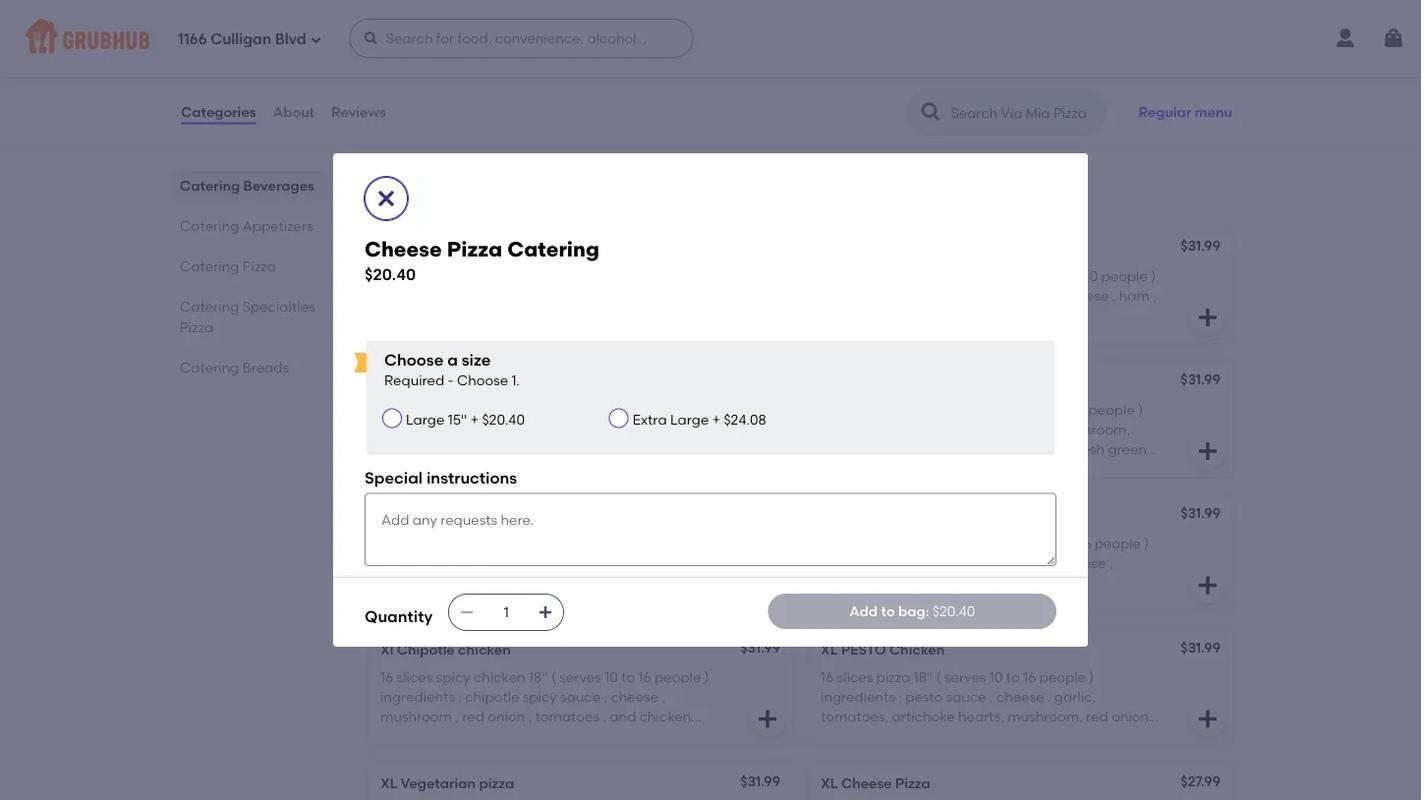 Task type: locate. For each thing, give the bounding box(es) containing it.
$20.40 up "mushroom,green"
[[482, 411, 525, 428]]

add
[[850, 603, 878, 620]]

red
[[903, 575, 925, 591], [462, 708, 485, 725], [1086, 708, 1109, 725]]

: for chicken
[[899, 555, 902, 571]]

catering pizza down catering appetizers
[[180, 258, 276, 274]]

pizza left 18"
[[943, 267, 977, 284]]

svg image
[[1382, 27, 1406, 50], [1196, 101, 1220, 125], [756, 440, 780, 463], [459, 604, 475, 620], [538, 604, 554, 620], [756, 707, 780, 731], [1196, 707, 1220, 731]]

extra
[[633, 411, 667, 428]]

catering specialties pizza tab
[[180, 296, 318, 337]]

1 horizontal spatial extra
[[1024, 287, 1058, 304]]

18'' inside 16 slices italiana pizza 18'' ( serves 6 to 10 people ) ingredients : garlic sauce , cheese , mushroom, tomatoes ,sausage , and topped with fresh green onion .
[[968, 401, 987, 418]]

cheese
[[1061, 287, 1109, 304], [997, 421, 1045, 438], [627, 535, 675, 552], [1058, 555, 1106, 571], [611, 689, 659, 705], [997, 689, 1045, 705]]

$20.40
[[365, 265, 416, 284], [482, 411, 525, 428], [933, 603, 976, 620]]

chicken inside 16 slices pizza 18'' ( serves 10 to 16 people ) ingredients : pesto sauce , cheese . garlic, tomatoes, artichoke hearts, mushroom, red onion and chicken
[[851, 728, 902, 745]]

: for italiana
[[899, 421, 902, 438]]

slices up pineapple
[[837, 267, 873, 284]]

garlic up bag:
[[906, 555, 943, 571]]

6 inside 16 slices italiana pizza 18'' ( serves 6 to 10 people ) ingredients : garlic sauce , cheese , mushroom, tomatoes ,sausage , and topped with fresh green onion .
[[1044, 401, 1052, 418]]

cheese inside cheese pizza catering $20.40
[[365, 237, 442, 262]]

slices down 'required'
[[397, 401, 433, 418]]

1 vertical spatial extra
[[590, 535, 624, 552]]

1 horizontal spatial red
[[903, 575, 925, 591]]

ingredients
[[821, 287, 896, 304], [438, 421, 513, 438], [821, 421, 896, 438], [821, 555, 896, 571], [380, 689, 455, 705], [821, 689, 896, 705]]

add to bag: $20.40
[[850, 603, 976, 620]]

to inside 16 slices spicy chicken 18'' ( serves 10 to 16 people ) ingredients : chipotle spicy sauce , cheese , mushroom , red onion , tomatoes , and chicken marinated with chipotle sauce .
[[621, 669, 635, 685]]

pizza down xl pesto chicken
[[877, 669, 911, 685]]

slices down 'xl pepperoni blast'
[[397, 535, 433, 552]]

$20.40 down cheese pizza catering
[[365, 265, 416, 284]]

culligan
[[211, 31, 271, 48]]

0 vertical spatial chicken
[[886, 507, 941, 524]]

people inside 16 slices pizza 18'' ( serves 10 to 16 people ) ingredients : pesto sauce , cheese . garlic, tomatoes, artichoke hearts, mushroom, red onion and chicken
[[1040, 669, 1086, 685]]

0 horizontal spatial mushroom
[[380, 708, 452, 725]]

chicken
[[1006, 507, 1058, 524], [877, 535, 928, 552], [999, 575, 1050, 591], [458, 641, 511, 657], [474, 669, 526, 685], [640, 708, 691, 725], [851, 728, 902, 745]]

( inside "16 slices combination pizza 18'' serves ( 6 to 10 people ) ingredients : tomatoes sauce , salami linguica , mushroom,green peppers black olives and sausage ."
[[630, 401, 635, 418]]

10
[[1085, 267, 1098, 284], [666, 401, 680, 418], [1072, 401, 1085, 418], [1045, 535, 1058, 552], [425, 555, 439, 571], [605, 669, 618, 685], [990, 669, 1003, 685]]

Input item quantity number field
[[485, 595, 528, 630]]

: for combination
[[516, 421, 520, 438]]

pizza up "mushroom,green"
[[525, 401, 559, 418]]

( inside 16 slices double pepperoni with extra cheese 18'' ( serves 10 to 16 people )
[[701, 535, 706, 552]]

1166
[[178, 31, 207, 48]]

2 large from the left
[[670, 411, 709, 428]]

18'' inside "16 slices combination pizza 18'' serves ( 6 to 10 people ) ingredients : tomatoes sauce , salami linguica , mushroom,green peppers black olives and sausage ."
[[562, 401, 581, 418]]

ingredients down garlic
[[821, 555, 896, 571]]

serves inside 16 slices spicy chicken 18'' ( serves 10 to 16 people ) ingredients : chipotle spicy sauce , cheese , mushroom , red onion , tomatoes , and chicken marinated with chipotle sauce .
[[560, 669, 601, 685]]

choose a size required - choose 1.
[[384, 350, 520, 389]]

: up add to bag: $20.40
[[899, 555, 902, 571]]

pepperoni
[[380, 63, 450, 80], [401, 507, 471, 524]]

xl left vegetarian
[[380, 775, 398, 791]]

,
[[1017, 287, 1020, 304], [1113, 287, 1116, 304], [1153, 287, 1157, 304], [634, 421, 638, 438], [990, 421, 994, 438], [1048, 421, 1052, 438], [437, 441, 440, 458], [952, 441, 956, 458], [990, 555, 994, 571], [1110, 555, 1113, 571], [896, 575, 899, 591], [604, 689, 608, 705], [662, 689, 666, 705], [990, 689, 993, 705], [455, 708, 459, 725], [528, 708, 532, 725], [603, 708, 607, 725]]

slices for hawaiian
[[837, 267, 873, 284]]

0 horizontal spatial large
[[406, 411, 445, 428]]

: for hawaiian
[[899, 287, 902, 304]]

xl left pesto
[[821, 641, 838, 657]]

+ right 15" on the left of page
[[471, 411, 479, 428]]

$20.40 for pizza
[[365, 265, 416, 284]]

Search Via Mia Pizza search field
[[949, 103, 1099, 122]]

1 vertical spatial $20.40
[[482, 411, 525, 428]]

ingredients down combination
[[438, 421, 513, 438]]

xl left garlic
[[821, 507, 838, 524]]

mushroom inside 16 slices spicy chicken 18'' ( serves 10 to 16 people ) ingredients : chipotle spicy sauce , cheese , mushroom , red onion , tomatoes , and chicken marinated with chipotle sauce .
[[380, 708, 452, 725]]

0 vertical spatial choose
[[384, 350, 444, 369]]

and inside "16 slices combination pizza 18'' serves ( 6 to 10 people ) ingredients : tomatoes sauce , salami linguica , mushroom,green peppers black olives and sausage ."
[[700, 441, 726, 458]]

: down hawaiian
[[899, 287, 902, 304]]

mushroom, up the fresh
[[1055, 421, 1131, 438]]

2 + from the left
[[712, 411, 721, 428]]

$31.99
[[1181, 237, 1221, 254], [1181, 371, 1221, 388], [1181, 505, 1221, 522], [740, 639, 781, 656], [1181, 639, 1221, 656], [740, 773, 781, 789]]

18'' for 16 slices italiana pizza 18'' ( serves 6 to 10 people ) ingredients : garlic sauce , cheese , mushroom, tomatoes ,sausage , and topped with fresh green onion .
[[968, 401, 987, 418]]

18'' for 16 slices chicken pizza 18'' ( serves 10 to 16 people ) ingredients : garlic sauce , cilantro . cheese , mushroom , red onion and chicken .
[[969, 535, 988, 552]]

quantity
[[365, 606, 433, 626]]

( inside 16 slices chicken pizza 18'' ( serves 10 to 16 people ) ingredients : garlic sauce , cilantro . cheese , mushroom , red onion and chicken .
[[992, 535, 996, 552]]

ingredients inside 16 slices pizza 18'' ( serves 10 to 16 people ) ingredients : pesto sauce , cheese . garlic, tomatoes, artichoke hearts, mushroom, red onion and chicken
[[821, 689, 896, 705]]

$20.40 for to
[[933, 603, 976, 620]]

mushroom up add
[[821, 575, 893, 591]]

bacon ranch sticks
[[821, 63, 949, 80]]

xl
[[380, 373, 398, 390], [380, 507, 398, 524], [821, 507, 838, 524], [821, 641, 838, 657], [380, 775, 398, 791], [821, 775, 838, 791]]

and inside 16 slices spicy chicken 18'' ( serves 10 to 16 people ) ingredients : chipotle spicy sauce , cheese , mushroom , red onion , tomatoes , and chicken marinated with chipotle sauce .
[[610, 708, 636, 725]]

catering pizza up cheese pizza catering
[[365, 180, 517, 205]]

0 vertical spatial garlic
[[906, 421, 943, 438]]

mushroom, inside 16 slices pizza 18'' ( serves 10 to 16 people ) ingredients : pesto sauce , cheese . garlic, tomatoes, artichoke hearts, mushroom, red onion and chicken
[[1008, 708, 1083, 725]]

linguica
[[380, 441, 433, 458]]

mushroom
[[821, 575, 893, 591], [380, 708, 452, 725]]

: inside "16 slices combination pizza 18'' serves ( 6 to 10 people ) ingredients : tomatoes sauce , salami linguica , mushroom,green peppers black olives and sausage ."
[[516, 421, 520, 438]]

breads
[[242, 359, 289, 376]]

0 vertical spatial $20.40
[[365, 265, 416, 284]]

0 vertical spatial extra
[[1024, 287, 1058, 304]]

1 horizontal spatial 6
[[1044, 401, 1052, 418]]

catering pizza
[[365, 180, 517, 205], [180, 258, 276, 274]]

pizza for chicken
[[932, 535, 966, 552]]

0 vertical spatial chipotle
[[465, 689, 519, 705]]

ingredients inside 16 slices italiana pizza 18'' ( serves 6 to 10 people ) ingredients : garlic sauce , cheese , mushroom, tomatoes ,sausage , and topped with fresh green onion .
[[821, 421, 896, 438]]

garlic inside 16 slices italiana pizza 18'' ( serves 6 to 10 people ) ingredients : garlic sauce , cheese , mushroom, tomatoes ,sausage , and topped with fresh green onion .
[[906, 421, 943, 438]]

ingredients inside 16 slices hawaiian pizza  18" ( serves 6 to 10 people ) ingredients : tomatoes sauce , extra cheese , ham , pineapple .
[[821, 287, 896, 304]]

slices inside "16 slices combination pizza 18'' serves ( 6 to 10 people ) ingredients : tomatoes sauce , salami linguica , mushroom,green peppers black olives and sausage ."
[[397, 401, 433, 418]]

1 + from the left
[[471, 411, 479, 428]]

1 vertical spatial spicy
[[523, 689, 557, 705]]

1 garlic from the top
[[906, 421, 943, 438]]

(
[[969, 91, 974, 108], [1003, 267, 1008, 284], [630, 401, 635, 418], [990, 401, 995, 418], [945, 507, 950, 524], [701, 535, 706, 552], [992, 535, 996, 552], [552, 669, 556, 685], [936, 669, 941, 685]]

2 horizontal spatial $20.40
[[933, 603, 976, 620]]

-
[[448, 372, 454, 389]]

ranch down bacon ranch sticks
[[886, 91, 925, 108]]

slices inside 16 slices hawaiian pizza  18" ( serves 6 to 10 people ) ingredients : tomatoes sauce , extra cheese , ham , pineapple .
[[837, 267, 873, 284]]

cheese for cheese pizza catering $20.40
[[365, 237, 442, 262]]

chipotle down xl chipotle chicken
[[465, 689, 519, 705]]

slices inside 16 slices italiana pizza 18'' ( serves 6 to 10 people ) ingredients : garlic sauce , cheese , mushroom, tomatoes ,sausage , and topped with fresh green onion .
[[837, 401, 873, 418]]

with up "xl vegetarian pizza"
[[454, 728, 482, 745]]

people
[[1077, 91, 1124, 108], [1101, 267, 1148, 284], [1089, 401, 1135, 418], [380, 421, 427, 438], [1095, 535, 1141, 552], [475, 555, 522, 571], [655, 669, 701, 685], [1040, 669, 1086, 685]]

0 horizontal spatial catering pizza
[[180, 258, 276, 274]]

6 for salami
[[638, 401, 646, 418]]

0 vertical spatial ranch
[[868, 63, 907, 80]]

slices left italiana
[[837, 401, 873, 418]]

1 horizontal spatial +
[[712, 411, 721, 428]]

slices inside 16 slices chicken pizza 18'' ( serves 10 to 16 people ) ingredients : garlic sauce , cilantro . cheese , mushroom , red onion and chicken .
[[837, 535, 873, 552]]

0 vertical spatial mushroom,
[[1055, 421, 1131, 438]]

16 slices double pepperoni with extra cheese 18'' ( serves 10 to 16 people )
[[380, 535, 706, 571]]

catering
[[180, 177, 240, 194], [365, 180, 457, 205], [180, 217, 239, 234], [507, 237, 600, 262], [473, 239, 533, 256], [180, 258, 239, 274], [180, 298, 239, 315], [180, 359, 239, 376]]

ingredients up marinated at the bottom left
[[380, 689, 455, 705]]

xl garlic chicken ( via mia chicken )
[[821, 507, 1067, 524]]

20
[[1022, 91, 1038, 108]]

svg image
[[363, 30, 379, 46], [310, 34, 322, 46], [375, 187, 398, 210], [1196, 306, 1220, 329], [1196, 440, 1220, 463], [756, 573, 780, 597], [1196, 573, 1220, 597]]

pizza for combination
[[525, 401, 559, 418]]

xl down special
[[380, 507, 398, 524]]

to inside "16 slices combination pizza 18'' serves ( 6 to 10 people ) ingredients : tomatoes sauce , salami linguica , mushroom,green peppers black olives and sausage ."
[[649, 401, 663, 418]]

$20.40 right bag:
[[933, 603, 976, 620]]

xl left the combo
[[380, 373, 398, 390]]

) inside 16 slices italiana pizza 18'' ( serves 6 to 10 people ) ingredients : garlic sauce , cheese , mushroom, tomatoes ,sausage , and topped with fresh green onion .
[[1138, 401, 1143, 418]]

reviews button
[[330, 77, 387, 147]]

0 horizontal spatial $20.40
[[365, 265, 416, 284]]

with inside 16 slices italiana pizza 18'' ( serves 6 to 10 people ) ingredients : garlic sauce , cheese , mushroom, tomatoes ,sausage , and topped with fresh green onion .
[[1041, 441, 1069, 458]]

large
[[406, 411, 445, 428], [670, 411, 709, 428]]

cheese
[[365, 237, 442, 262], [380, 239, 431, 256], [841, 775, 892, 791]]

pizza inside "16 slices combination pizza 18'' serves ( 6 to 10 people ) ingredients : tomatoes sauce , salami linguica , mushroom,green peppers black olives and sausage ."
[[525, 401, 559, 418]]

xl down "tomatoes,"
[[821, 775, 838, 791]]

red up "xl vegetarian pizza"
[[462, 708, 485, 725]]

: inside 16 slices chicken pizza 18'' ( serves 10 to 16 people ) ingredients : garlic sauce , cilantro . cheese , mushroom , red onion and chicken .
[[899, 555, 902, 571]]

1 horizontal spatial $20.40
[[482, 411, 525, 428]]

hearts,
[[958, 708, 1004, 725]]

slices down chipotle
[[397, 669, 433, 685]]

ingredients up "tomatoes,"
[[821, 689, 896, 705]]

catering breads
[[180, 359, 289, 376]]

0 vertical spatial with
[[1041, 441, 1069, 458]]

0 horizontal spatial with
[[454, 728, 482, 745]]

pizza down xl garlic chicken ( via mia chicken )
[[932, 535, 966, 552]]

ingredients inside 16 slices chicken pizza 18'' ( serves 10 to 16 people ) ingredients : garlic sauce , cilantro . cheese , mushroom , red onion and chicken .
[[821, 555, 896, 571]]

ranch up "bacon"
[[868, 63, 907, 80]]

special
[[365, 468, 423, 487]]

. inside 16 slices italiana pizza 18'' ( serves 6 to 10 people ) ingredients : garlic sauce , cheese , mushroom, tomatoes ,sausage , and topped with fresh green onion .
[[861, 461, 865, 478]]

: down italiana
[[899, 421, 902, 438]]

0 horizontal spatial extra
[[590, 535, 624, 552]]

about
[[273, 104, 315, 120]]

: inside 16 slices hawaiian pizza  18" ( serves 6 to 10 people ) ingredients : tomatoes sauce , extra cheese , ham , pineapple .
[[899, 287, 902, 304]]

mushroom, down garlic,
[[1008, 708, 1083, 725]]

choose up 'required'
[[384, 350, 444, 369]]

2 horizontal spatial 6
[[1056, 267, 1064, 284]]

via
[[953, 507, 973, 524]]

. inside 16 slices spicy chicken 18'' ( serves 10 to 16 people ) ingredients : chipotle spicy sauce , cheese , mushroom , red onion , tomatoes , and chicken marinated with chipotle sauce .
[[587, 728, 590, 745]]

extra inside 16 slices double pepperoni with extra cheese 18'' ( serves 10 to 16 people )
[[590, 535, 624, 552]]

1166 culligan blvd
[[178, 31, 306, 48]]

: left pesto
[[899, 689, 902, 705]]

+
[[471, 411, 479, 428], [712, 411, 721, 428]]

choose
[[384, 350, 444, 369], [457, 372, 508, 389]]

cheese for cheese pizza catering
[[380, 239, 431, 256]]

pizza for hawaiian
[[943, 267, 977, 284]]

ingredients inside "16 slices combination pizza 18'' serves ( 6 to 10 people ) ingredients : tomatoes sauce , salami linguica , mushroom,green peppers black olives and sausage ."
[[438, 421, 513, 438]]

onion inside 16 slices italiana pizza 18'' ( serves 6 to 10 people ) ingredients : garlic sauce , cheese , mushroom, tomatoes ,sausage , and topped with fresh green onion .
[[821, 461, 858, 478]]

chicken down bag:
[[890, 641, 945, 657]]

slices for double
[[397, 535, 433, 552]]

slices for combination
[[397, 401, 433, 418]]

large up olives
[[670, 411, 709, 428]]

pizza inside cheese pizza catering $20.40
[[447, 237, 502, 262]]

1 horizontal spatial catering pizza
[[365, 180, 517, 205]]

serves inside 16 slices hawaiian pizza  18" ( serves 6 to 10 people ) ingredients : tomatoes sauce , extra cheese , ham , pineapple .
[[1011, 267, 1053, 284]]

$44.99
[[1177, 62, 1221, 78]]

ingredients for hawaiian
[[821, 287, 896, 304]]

16
[[821, 267, 834, 284], [380, 401, 393, 418], [821, 401, 834, 418], [380, 535, 393, 552], [821, 535, 834, 552], [1078, 535, 1092, 552], [459, 555, 472, 571], [380, 669, 393, 685], [638, 669, 651, 685], [821, 669, 834, 685], [1023, 669, 1036, 685]]

+ for $24.08
[[712, 411, 721, 428]]

18''
[[562, 401, 581, 418], [968, 401, 987, 418], [678, 535, 698, 552], [969, 535, 988, 552], [529, 669, 548, 685], [914, 669, 933, 685]]

chicken for pizza
[[890, 641, 945, 657]]

16 slices italiana pizza 18'' ( serves 6 to 10 people ) ingredients : garlic sauce , cheese , mushroom, tomatoes ,sausage , and topped with fresh green onion .
[[821, 401, 1147, 478]]

2 horizontal spatial with
[[1041, 441, 1069, 458]]

1 vertical spatial chicken
[[890, 641, 945, 657]]

slices inside 16 slices pizza 18'' ( serves 10 to 16 people ) ingredients : pesto sauce , cheese . garlic, tomatoes, artichoke hearts, mushroom, red onion and chicken
[[837, 669, 873, 685]]

and
[[700, 441, 726, 458], [959, 441, 985, 458], [969, 575, 995, 591], [610, 708, 636, 725], [821, 728, 847, 745]]

to inside 16 slices italiana pizza 18'' ( serves 6 to 10 people ) ingredients : garlic sauce , cheese , mushroom, tomatoes ,sausage , and topped with fresh green onion .
[[1055, 401, 1069, 418]]

pepperoni up the double
[[401, 507, 471, 524]]

0 horizontal spatial red
[[462, 708, 485, 725]]

2 horizontal spatial red
[[1086, 708, 1109, 725]]

slices inside 16 slices spicy chicken 18'' ( serves 10 to 16 people ) ingredients : chipotle spicy sauce , cheese , mushroom , red onion , tomatoes , and chicken marinated with chipotle sauce .
[[397, 669, 433, 685]]

catering pizza inside tab
[[180, 258, 276, 274]]

2 vertical spatial with
[[454, 728, 482, 745]]

6 inside "16 slices combination pizza 18'' serves ( 6 to 10 people ) ingredients : tomatoes sauce , salami linguica , mushroom,green peppers black olives and sausage ."
[[638, 401, 646, 418]]

extra left the ham
[[1024, 287, 1058, 304]]

catering beverages tab
[[180, 175, 318, 196]]

Special instructions text field
[[365, 493, 1057, 566]]

special instructions
[[365, 468, 517, 487]]

chipotle up "xl vegetarian pizza"
[[486, 728, 540, 745]]

( inside 16 slices spicy chicken 18'' ( serves 10 to 16 people ) ingredients : chipotle spicy sauce , cheese , mushroom , red onion , tomatoes , and chicken marinated with chipotle sauce .
[[552, 669, 556, 685]]

extra right pepperoni on the bottom left of page
[[590, 535, 624, 552]]

serves
[[977, 91, 1019, 108], [1011, 267, 1053, 284], [585, 401, 627, 418], [999, 401, 1040, 418], [1000, 535, 1041, 552], [380, 555, 422, 571], [560, 669, 601, 685], [945, 669, 986, 685]]

+ left $24.08 at the right bottom of page
[[712, 411, 721, 428]]

1 horizontal spatial large
[[670, 411, 709, 428]]

pepperoni up reviews
[[380, 63, 450, 80]]

0 vertical spatial mushroom
[[821, 575, 893, 591]]

extra
[[1024, 287, 1058, 304], [590, 535, 624, 552]]

large left 15" on the left of page
[[406, 411, 445, 428]]

slices down garlic
[[837, 535, 873, 552]]

red up bag:
[[903, 575, 925, 591]]

garlic for italiana
[[906, 421, 943, 438]]

ingredients up pineapple
[[821, 287, 896, 304]]

xl for xl combo pizza
[[380, 373, 398, 390]]

cheese inside 16 slices chicken pizza 18'' ( serves 10 to 16 people ) ingredients : garlic sauce , cilantro . cheese , mushroom , red onion and chicken .
[[1058, 555, 1106, 571]]

( inside 16 slices italiana pizza 18'' ( serves 6 to 10 people ) ingredients : garlic sauce , cheese , mushroom, tomatoes ,sausage , and topped with fresh green onion .
[[990, 401, 995, 418]]

combo
[[401, 373, 451, 390]]

: down xl chipotle chicken
[[458, 689, 462, 705]]

1 vertical spatial garlic
[[906, 555, 943, 571]]

choose down size
[[457, 372, 508, 389]]

onion
[[821, 461, 858, 478], [928, 575, 966, 591], [488, 708, 525, 725], [1112, 708, 1149, 725]]

double
[[436, 535, 483, 552]]

2 garlic from the top
[[906, 555, 943, 571]]

1 horizontal spatial mushroom
[[821, 575, 893, 591]]

cheese pizza catering
[[380, 239, 533, 256]]

garlic
[[906, 421, 943, 438], [906, 555, 943, 571]]

people inside "16 slices combination pizza 18'' serves ( 6 to 10 people ) ingredients : tomatoes sauce , salami linguica , mushroom,green peppers black olives and sausage ."
[[380, 421, 427, 438]]

: up "mushroom,green"
[[516, 421, 520, 438]]

slices down pesto
[[837, 669, 873, 685]]

mushroom up marinated at the bottom left
[[380, 708, 452, 725]]

catering appetizers tab
[[180, 215, 318, 236]]

bacon
[[840, 91, 883, 108]]

red down garlic,
[[1086, 708, 1109, 725]]

0 horizontal spatial 6
[[638, 401, 646, 418]]

catering inside catering pizza tab
[[180, 258, 239, 274]]

xl for xl pepperoni blast
[[380, 507, 398, 524]]

( inside 16 slices pizza 18'' ( serves 10 to 16 people ) ingredients : pesto sauce , cheese . garlic, tomatoes, artichoke hearts, mushroom, red onion and chicken
[[936, 669, 941, 685]]

spicy down xl chipotle chicken
[[436, 669, 470, 685]]

tomatoes
[[906, 287, 970, 304], [523, 421, 587, 438], [821, 441, 885, 458], [535, 708, 600, 725]]

with left the fresh
[[1041, 441, 1069, 458]]

xl vegetarian pizza
[[380, 775, 514, 791]]

0 horizontal spatial +
[[471, 411, 479, 428]]

10 inside 16 slices double pepperoni with extra cheese 18'' ( serves 10 to 16 people )
[[425, 555, 439, 571]]

1 vertical spatial mushroom,
[[1008, 708, 1083, 725]]

slices inside 16 slices double pepperoni with extra cheese 18'' ( serves 10 to 16 people )
[[397, 535, 433, 552]]

1 vertical spatial choose
[[457, 372, 508, 389]]

black
[[619, 441, 656, 458]]

garlic up ',sausage'
[[906, 421, 943, 438]]

mushroom,
[[1055, 421, 1131, 438], [1008, 708, 1083, 725]]

garlic inside 16 slices chicken pizza 18'' ( serves 10 to 16 people ) ingredients : garlic sauce , cilantro . cheese , mushroom , red onion and chicken .
[[906, 555, 943, 571]]

:
[[899, 287, 902, 304], [516, 421, 520, 438], [899, 421, 902, 438], [899, 555, 902, 571], [458, 689, 462, 705], [899, 689, 902, 705]]

) inside 16 slices pizza 18'' ( serves 10 to 16 people ) ingredients : pesto sauce , cheese . garlic, tomatoes, artichoke hearts, mushroom, red onion and chicken
[[1089, 669, 1094, 685]]

.
[[892, 307, 895, 324], [440, 461, 444, 478], [861, 461, 865, 478], [1052, 555, 1055, 571], [1054, 575, 1057, 591], [1048, 689, 1051, 705], [587, 728, 590, 745]]

1 vertical spatial with
[[558, 535, 586, 552]]

) inside 16 slices spicy chicken 18'' ( serves 10 to 16 people ) ingredients : chipotle spicy sauce , cheese , mushroom , red onion , tomatoes , and chicken marinated with chipotle sauce .
[[705, 669, 709, 685]]

red for 16 slices double pepperoni with extra cheese 18'' ( serves 10 to 16 people )
[[903, 575, 925, 591]]

pizza inside 16 slices chicken pizza 18'' ( serves 10 to 16 people ) ingredients : garlic sauce , cilantro . cheese , mushroom , red onion and chicken .
[[932, 535, 966, 552]]

1 horizontal spatial choose
[[457, 372, 508, 389]]

18'' inside 16 slices chicken pizza 18'' ( serves 10 to 16 people ) ingredients : garlic sauce , cilantro . cheese , mushroom , red onion and chicken .
[[969, 535, 988, 552]]

: inside 16 slices spicy chicken 18'' ( serves 10 to 16 people ) ingredients : chipotle spicy sauce , cheese , mushroom , red onion , tomatoes , and chicken marinated with chipotle sauce .
[[458, 689, 462, 705]]

red inside 16 slices chicken pizza 18'' ( serves 10 to 16 people ) ingredients : garlic sauce , cilantro . cheese , mushroom , red onion and chicken .
[[903, 575, 925, 591]]

) inside 16 slices chicken pizza 18'' ( serves 10 to 16 people ) ingredients : garlic sauce , cilantro . cheese , mushroom , red onion and chicken .
[[1145, 535, 1149, 552]]

0 vertical spatial spicy
[[436, 669, 470, 685]]

ingredients down italiana
[[821, 421, 896, 438]]

0 vertical spatial catering pizza
[[365, 180, 517, 205]]

1 horizontal spatial with
[[558, 535, 586, 552]]

1 vertical spatial mushroom
[[380, 708, 452, 725]]

24
[[1058, 91, 1074, 108]]

18"
[[981, 267, 1000, 284]]

chipotle
[[465, 689, 519, 705], [486, 728, 540, 745]]

spicy
[[436, 669, 470, 685], [523, 689, 557, 705]]

1 vertical spatial catering pizza
[[180, 258, 276, 274]]

) inside 16 slices double pepperoni with extra cheese 18'' ( serves 10 to 16 people )
[[525, 555, 530, 571]]

ingredients inside 16 slices spicy chicken 18'' ( serves 10 to 16 people ) ingredients : chipotle spicy sauce , cheese , mushroom , red onion , tomatoes , and chicken marinated with chipotle sauce .
[[380, 689, 455, 705]]

with right pepperoni on the bottom left of page
[[558, 535, 586, 552]]

chicken left the "via"
[[886, 507, 941, 524]]

cheese pizza catering button
[[369, 226, 793, 343]]

spicy down "input item quantity" number field
[[523, 689, 557, 705]]

2 vertical spatial $20.40
[[933, 603, 976, 620]]



Task type: vqa. For each thing, say whether or not it's contained in the screenshot.
subscription pass icon associated with IHOP
no



Task type: describe. For each thing, give the bounding box(es) containing it.
chipotle
[[397, 641, 455, 657]]

xl combo pizza
[[380, 373, 490, 390]]

catering appetizers
[[180, 217, 313, 234]]

ham
[[1119, 287, 1150, 304]]

catering inside 'cheese pizza catering' button
[[473, 239, 533, 256]]

serves inside 16 slices pizza 18'' ( serves 10 to 16 people ) ingredients : pesto sauce , cheese . garlic, tomatoes, artichoke hearts, mushroom, red onion and chicken
[[945, 669, 986, 685]]

16 slices hawaiian pizza  18" ( serves 6 to 10 people ) ingredients : tomatoes sauce , extra cheese , ham , pineapple .
[[821, 267, 1157, 324]]

sauce inside 16 slices hawaiian pizza  18" ( serves 6 to 10 people ) ingredients : tomatoes sauce , extra cheese , ham , pineapple .
[[973, 287, 1014, 304]]

salami
[[641, 421, 686, 438]]

search icon image
[[919, 100, 943, 124]]

$31.99 for 16 slices spicy chicken 18'' ( serves 10 to 16 people ) ingredients : chipotle spicy sauce , cheese , mushroom , red onion , tomatoes , and chicken marinated with chipotle sauce .
[[740, 639, 781, 656]]

pepperoni sticks
[[380, 63, 492, 80]]

extra large + $24.08
[[633, 411, 767, 428]]

catering inside catering appetizers "tab"
[[180, 217, 239, 234]]

cheese inside 16 slices double pepperoni with extra cheese 18'' ( serves 10 to 16 people )
[[627, 535, 675, 552]]

sauce inside 16 slices italiana pizza 18'' ( serves 6 to 10 people ) ingredients : garlic sauce , cheese , mushroom, tomatoes ,sausage , and topped with fresh green onion .
[[947, 421, 987, 438]]

cheese inside 16 slices italiana pizza 18'' ( serves 6 to 10 people ) ingredients : garlic sauce , cheese , mushroom, tomatoes ,sausage , and topped with fresh green onion .
[[997, 421, 1045, 438]]

a
[[447, 350, 458, 369]]

serves inside "16 slices combination pizza 18'' serves ( 6 to 10 people ) ingredients : tomatoes sauce , salami linguica , mushroom,green peppers black olives and sausage ."
[[585, 401, 627, 418]]

16 slices spicy chicken 18'' ( serves 10 to 16 people ) ingredients : chipotle spicy sauce , cheese , mushroom , red onion , tomatoes , and chicken marinated with chipotle sauce .
[[380, 669, 709, 745]]

cilantro
[[997, 555, 1048, 571]]

pizza inside the catering specialties pizza
[[180, 318, 213, 335]]

mushroom, inside 16 slices italiana pizza 18'' ( serves 6 to 10 people ) ingredients : garlic sauce , cheese , mushroom, tomatoes ,sausage , and topped with fresh green onion .
[[1055, 421, 1131, 438]]

16 inside "16 slices combination pizza 18'' serves ( 6 to 10 people ) ingredients : tomatoes sauce , salami linguica , mushroom,green peppers black olives and sausage ."
[[380, 401, 393, 418]]

pizza inside 16 slices italiana pizza 18'' ( serves 6 to 10 people ) ingredients : garlic sauce , cheese , mushroom, tomatoes ,sausage , and topped with fresh green onion .
[[931, 401, 964, 418]]

catering breads tab
[[180, 357, 318, 377]]

16 inside 16 slices hawaiian pizza  18" ( serves 6 to 10 people ) ingredients : tomatoes sauce , extra cheese , ham , pineapple .
[[821, 267, 834, 284]]

appetizers
[[242, 217, 313, 234]]

onion inside 16 slices pizza 18'' ( serves 10 to 16 people ) ingredients : pesto sauce , cheese . garlic, tomatoes, artichoke hearts, mushroom, red onion and chicken
[[1112, 708, 1149, 725]]

extra inside 16 slices hawaiian pizza  18" ( serves 6 to 10 people ) ingredients : tomatoes sauce , extra cheese , ham , pineapple .
[[1024, 287, 1058, 304]]

onion inside 16 slices spicy chicken 18'' ( serves 10 to 16 people ) ingredients : chipotle spicy sauce , cheese , mushroom , red onion , tomatoes , and chicken marinated with chipotle sauce .
[[488, 708, 525, 725]]

serves inside 16 slices double pepperoni with extra cheese 18'' ( serves 10 to 16 people )
[[380, 555, 422, 571]]

and inside 16 slices chicken pizza 18'' ( serves 10 to 16 people ) ingredients : garlic sauce , cilantro . cheese , mushroom , red onion and chicken .
[[969, 575, 995, 591]]

ingredients for chicken
[[821, 555, 896, 571]]

xl pesto chicken
[[821, 641, 945, 657]]

and inside 16 slices italiana pizza 18'' ( serves 6 to 10 people ) ingredients : garlic sauce , cheese , mushroom, tomatoes ,sausage , and topped with fresh green onion .
[[959, 441, 985, 458]]

18'' inside 16 slices double pepperoni with extra cheese 18'' ( serves 10 to 16 people )
[[678, 535, 698, 552]]

people inside 16 slices hawaiian pizza  18" ( serves 6 to 10 people ) ingredients : tomatoes sauce , extra cheese , ham , pineapple .
[[1101, 267, 1148, 284]]

6 for cheese
[[1044, 401, 1052, 418]]

with inside 16 slices spicy chicken 18'' ( serves 10 to 16 people ) ingredients : chipotle spicy sauce , cheese , mushroom , red onion , tomatoes , and chicken marinated with chipotle sauce .
[[454, 728, 482, 745]]

18'' inside 16 slices pizza 18'' ( serves 10 to 16 people ) ingredients : pesto sauce , cheese . garlic, tomatoes, artichoke hearts, mushroom, red onion and chicken
[[914, 669, 933, 685]]

main navigation navigation
[[0, 0, 1421, 77]]

fresh
[[1072, 441, 1105, 458]]

blast
[[474, 507, 508, 524]]

tomatoes inside 16 slices hawaiian pizza  18" ( serves 6 to 10 people ) ingredients : tomatoes sauce , extra cheese , ham , pineapple .
[[906, 287, 970, 304]]

18'' for 16 slices combination pizza 18'' serves ( 6 to 10 people ) ingredients : tomatoes sauce , salami linguica , mushroom,green peppers black olives and sausage .
[[562, 401, 581, 418]]

catering specialties pizza
[[180, 298, 315, 335]]

green
[[1108, 441, 1147, 458]]

chicken for chicken
[[886, 507, 941, 524]]

pesto
[[841, 641, 886, 657]]

$31.99 for 16 slices pizza 18'' ( serves 10 to 16 people ) ingredients : pesto sauce , cheese . garlic, tomatoes, artichoke hearts, mushroom, red onion and chicken
[[1181, 639, 1221, 656]]

mushroom inside 16 slices chicken pizza 18'' ( serves 10 to 16 people ) ingredients : garlic sauce , cilantro . cheese , mushroom , red onion and chicken .
[[821, 575, 893, 591]]

sauce inside 16 slices chicken pizza 18'' ( serves 10 to 16 people ) ingredients : garlic sauce , cilantro . cheese , mushroom , red onion and chicken .
[[947, 555, 987, 571]]

garlic,
[[1055, 689, 1096, 705]]

pizza inside 16 slices pizza 18'' ( serves 10 to 16 people ) ingredients : pesto sauce , cheese . garlic, tomatoes, artichoke hearts, mushroom, red onion and chicken
[[877, 669, 911, 685]]

. inside "16 slices combination pizza 18'' serves ( 6 to 10 people ) ingredients : tomatoes sauce , salami linguica , mushroom,green peppers black olives and sausage ."
[[440, 461, 444, 478]]

xl for xl garlic chicken ( via mia chicken )
[[821, 507, 838, 524]]

$24.08
[[724, 411, 767, 428]]

ingredients for spicy
[[380, 689, 455, 705]]

with inside 16 slices double pepperoni with extra cheese 18'' ( serves 10 to 16 people )
[[558, 535, 586, 552]]

10 inside 16 slices chicken pizza 18'' ( serves 10 to 16 people ) ingredients : garlic sauce , cilantro . cheese , mushroom , red onion and chicken .
[[1045, 535, 1058, 552]]

10 inside 16 slices italiana pizza 18'' ( serves 6 to 10 people ) ingredients : garlic sauce , cheese , mushroom, tomatoes ,sausage , and topped with fresh green onion .
[[1072, 401, 1085, 418]]

mia
[[977, 507, 1002, 524]]

catering inside cheese pizza catering $20.40
[[507, 237, 600, 262]]

catering pizza tab
[[180, 256, 318, 276]]

32 bacon ranch sticks ( serves 20 to 24 people )
[[821, 91, 1132, 108]]

6 for extra
[[1056, 267, 1064, 284]]

italiana
[[877, 401, 928, 418]]

about button
[[272, 77, 316, 147]]

red inside 16 slices spicy chicken 18'' ( serves 10 to 16 people ) ingredients : chipotle spicy sauce , cheese , mushroom , red onion , tomatoes , and chicken marinated with chipotle sauce .
[[462, 708, 485, 725]]

1 horizontal spatial spicy
[[523, 689, 557, 705]]

. inside 16 slices hawaiian pizza  18" ( serves 6 to 10 people ) ingredients : tomatoes sauce , extra cheese , ham , pineapple .
[[892, 307, 895, 324]]

1 vertical spatial ranch
[[886, 91, 925, 108]]

1 vertical spatial chipotle
[[486, 728, 540, 745]]

hawaiian
[[877, 267, 940, 284]]

reviews
[[331, 104, 386, 120]]

ingredients for italiana
[[821, 421, 896, 438]]

( inside 16 slices hawaiian pizza  18" ( serves 6 to 10 people ) ingredients : tomatoes sauce , extra cheese , ham , pineapple .
[[1003, 267, 1008, 284]]

pepperoni
[[486, 535, 555, 552]]

+ for $20.40
[[471, 411, 479, 428]]

onion inside 16 slices chicken pizza 18'' ( serves 10 to 16 people ) ingredients : garlic sauce , cilantro . cheese , mushroom , red onion and chicken .
[[928, 575, 966, 591]]

to inside 16 slices double pepperoni with extra cheese 18'' ( serves 10 to 16 people )
[[442, 555, 456, 571]]

slices for spicy
[[397, 669, 433, 685]]

and inside 16 slices pizza 18'' ( serves 10 to 16 people ) ingredients : pesto sauce , cheese . garlic, tomatoes, artichoke hearts, mushroom, red onion and chicken
[[821, 728, 847, 745]]

peppers
[[561, 441, 616, 458]]

xl for xl cheese pizza
[[821, 775, 838, 791]]

16 inside 16 slices italiana pizza 18'' ( serves 6 to 10 people ) ingredients : garlic sauce , cheese , mushroom, tomatoes ,sausage , and topped with fresh green onion .
[[821, 401, 834, 418]]

tomatoes inside "16 slices combination pizza 18'' serves ( 6 to 10 people ) ingredients : tomatoes sauce , salami linguica , mushroom,green peppers black olives and sausage ."
[[523, 421, 587, 438]]

serves inside 16 slices chicken pizza 18'' ( serves 10 to 16 people ) ingredients : garlic sauce , cilantro . cheese , mushroom , red onion and chicken .
[[1000, 535, 1041, 552]]

16 slices combination pizza 18'' serves ( 6 to 10 people ) ingredients : tomatoes sauce , salami linguica , mushroom,green peppers black olives and sausage .
[[380, 401, 726, 478]]

serves inside 16 slices italiana pizza 18'' ( serves 6 to 10 people ) ingredients : garlic sauce , cheese , mushroom, tomatoes ,sausage , and topped with fresh green onion .
[[999, 401, 1040, 418]]

$31.99 for 16 slices chicken pizza 18'' ( serves 10 to 16 people ) ingredients : garlic sauce , cilantro . cheese , mushroom , red onion and chicken .
[[1181, 505, 1221, 522]]

topped
[[989, 441, 1038, 458]]

xl cheese pizza
[[821, 775, 931, 791]]

xl for xl pesto chicken
[[821, 641, 838, 657]]

menu
[[1195, 104, 1233, 120]]

15"
[[448, 411, 467, 428]]

10 inside 16 slices pizza 18'' ( serves 10 to 16 people ) ingredients : pesto sauce , cheese . garlic, tomatoes, artichoke hearts, mushroom, red onion and chicken
[[990, 669, 1003, 685]]

tomatoes inside 16 slices spicy chicken 18'' ( serves 10 to 16 people ) ingredients : chipotle spicy sauce , cheese , mushroom , red onion , tomatoes , and chicken marinated with chipotle sauce .
[[535, 708, 600, 725]]

xl chipotle chicken
[[380, 641, 511, 657]]

to inside 16 slices hawaiian pizza  18" ( serves 6 to 10 people ) ingredients : tomatoes sauce , extra cheese , ham , pineapple .
[[1068, 267, 1081, 284]]

people inside 16 slices italiana pizza 18'' ( serves 6 to 10 people ) ingredients : garlic sauce , cheese , mushroom, tomatoes ,sausage , and topped with fresh green onion .
[[1089, 401, 1135, 418]]

10 inside 16 slices spicy chicken 18'' ( serves 10 to 16 people ) ingredients : chipotle spicy sauce , cheese , mushroom , red onion , tomatoes , and chicken marinated with chipotle sauce .
[[605, 669, 618, 685]]

categories button
[[180, 77, 257, 147]]

pizza inside button
[[435, 239, 470, 256]]

catering inside "catering breads" tab
[[180, 359, 239, 376]]

pizza inside tab
[[242, 258, 276, 274]]

sauce inside 16 slices pizza 18'' ( serves 10 to 16 people ) ingredients : pesto sauce , cheese . garlic, tomatoes, artichoke hearts, mushroom, red onion and chicken
[[946, 689, 987, 705]]

instructions
[[427, 468, 517, 487]]

sauce inside "16 slices combination pizza 18'' serves ( 6 to 10 people ) ingredients : tomatoes sauce , salami linguica , mushroom,green peppers black olives and sausage ."
[[591, 421, 631, 438]]

tomatoes inside 16 slices italiana pizza 18'' ( serves 6 to 10 people ) ingredients : garlic sauce , cheese , mushroom, tomatoes ,sausage , and topped with fresh green onion .
[[821, 441, 885, 458]]

people inside 16 slices double pepperoni with extra cheese 18'' ( serves 10 to 16 people )
[[475, 555, 522, 571]]

bag:
[[898, 603, 929, 620]]

people inside 16 slices chicken pizza 18'' ( serves 10 to 16 people ) ingredients : garlic sauce , cilantro . cheese , mushroom , red onion and chicken .
[[1095, 535, 1141, 552]]

combination
[[436, 401, 521, 418]]

16 slices pizza 18'' ( serves 10 to 16 people ) ingredients : pesto sauce , cheese . garlic, tomatoes, artichoke hearts, mushroom, red onion and chicken
[[821, 669, 1149, 745]]

10 inside "16 slices combination pizza 18'' serves ( 6 to 10 people ) ingredients : tomatoes sauce , salami linguica , mushroom,green peppers black olives and sausage ."
[[666, 401, 680, 418]]

mushroom,green
[[444, 441, 558, 458]]

xl for xl vegetarian pizza
[[380, 775, 398, 791]]

xl
[[380, 641, 394, 657]]

cheese pizza catering $20.40
[[365, 237, 600, 284]]

specialties
[[242, 298, 315, 315]]

slices for italiana
[[837, 401, 873, 418]]

catering beverages
[[180, 177, 314, 194]]

bacon
[[821, 63, 864, 80]]

artichoke
[[892, 708, 955, 725]]

garlic for chicken
[[906, 555, 943, 571]]

16 slices chicken pizza 18'' ( serves 10 to 16 people ) ingredients : garlic sauce , cilantro . cheese , mushroom , red onion and chicken .
[[821, 535, 1149, 591]]

svg image inside main navigation navigation
[[1382, 27, 1406, 50]]

1 vertical spatial pepperoni
[[401, 507, 471, 524]]

$39.99
[[739, 62, 781, 78]]

18'' for 16 slices spicy chicken 18'' ( serves 10 to 16 people ) ingredients : chipotle spicy sauce , cheese , mushroom , red onion , tomatoes , and chicken marinated with chipotle sauce .
[[529, 669, 548, 685]]

32
[[821, 91, 836, 108]]

people inside 16 slices spicy chicken 18'' ( serves 10 to 16 people ) ingredients : chipotle spicy sauce , cheese , mushroom , red onion , tomatoes , and chicken marinated with chipotle sauce .
[[655, 669, 701, 685]]

. inside 16 slices pizza 18'' ( serves 10 to 16 people ) ingredients : pesto sauce , cheese . garlic, tomatoes, artichoke hearts, mushroom, red onion and chicken
[[1048, 689, 1051, 705]]

pineapple
[[821, 307, 889, 324]]

regular
[[1139, 104, 1192, 120]]

cheese inside 16 slices hawaiian pizza  18" ( serves 6 to 10 people ) ingredients : tomatoes sauce , extra cheese , ham , pineapple .
[[1061, 287, 1109, 304]]

cheese inside 16 slices pizza 18'' ( serves 10 to 16 people ) ingredients : pesto sauce , cheese . garlic, tomatoes, artichoke hearts, mushroom, red onion and chicken
[[997, 689, 1045, 705]]

1 large from the left
[[406, 411, 445, 428]]

1.
[[512, 372, 520, 389]]

large 15" + $20.40
[[406, 411, 525, 428]]

) inside "16 slices combination pizza 18'' serves ( 6 to 10 people ) ingredients : tomatoes sauce , salami linguica , mushroom,green peppers black olives and sausage ."
[[430, 421, 435, 438]]

red for $31.99
[[1086, 708, 1109, 725]]

vegetarian
[[401, 775, 476, 791]]

categories
[[181, 104, 256, 120]]

marinated
[[380, 728, 451, 745]]

slices for pizza
[[837, 669, 873, 685]]

0 horizontal spatial spicy
[[436, 669, 470, 685]]

required
[[384, 372, 445, 389]]

to inside 16 slices chicken pizza 18'' ( serves 10 to 16 people ) ingredients : garlic sauce , cilantro . cheese , mushroom , red onion and chicken .
[[1061, 535, 1075, 552]]

pesto
[[906, 689, 943, 705]]

sausage
[[380, 461, 437, 478]]

0 vertical spatial pepperoni
[[380, 63, 450, 80]]

: for spicy
[[458, 689, 462, 705]]

$31.99 for 16 slices italiana pizza 18'' ( serves 6 to 10 people ) ingredients : garlic sauce , cheese , mushroom, tomatoes ,sausage , and topped with fresh green onion .
[[1181, 371, 1221, 388]]

$20.40 for 15"
[[482, 411, 525, 428]]

10 inside 16 slices hawaiian pizza  18" ( serves 6 to 10 people ) ingredients : tomatoes sauce , extra cheese , ham , pineapple .
[[1085, 267, 1098, 284]]

pizza right vegetarian
[[479, 775, 514, 791]]

beverages
[[243, 177, 314, 194]]

size
[[462, 350, 491, 369]]

olives
[[660, 441, 697, 458]]

$31.99 for 16 slices hawaiian pizza  18" ( serves 6 to 10 people ) ingredients : tomatoes sauce , extra cheese , ham , pineapple .
[[1181, 237, 1221, 254]]

$27.99
[[1181, 773, 1221, 789]]

) inside 16 slices hawaiian pizza  18" ( serves 6 to 10 people ) ingredients : tomatoes sauce , extra cheese , ham , pineapple .
[[1151, 267, 1156, 284]]

xl pepperoni blast
[[380, 507, 508, 524]]

tomatoes,
[[821, 708, 889, 725]]

0 horizontal spatial choose
[[384, 350, 444, 369]]

ingredients for combination
[[438, 421, 513, 438]]

,sausage
[[888, 441, 949, 458]]

catering inside the catering specialties pizza
[[180, 298, 239, 315]]

slices for chicken
[[837, 535, 873, 552]]

garlic
[[841, 507, 883, 524]]

, inside 16 slices pizza 18'' ( serves 10 to 16 people ) ingredients : pesto sauce , cheese . garlic, tomatoes, artichoke hearts, mushroom, red onion and chicken
[[990, 689, 993, 705]]

regular menu button
[[1130, 90, 1242, 134]]

: inside 16 slices pizza 18'' ( serves 10 to 16 people ) ingredients : pesto sauce , cheese . garlic, tomatoes, artichoke hearts, mushroom, red onion and chicken
[[899, 689, 902, 705]]

to inside 16 slices pizza 18'' ( serves 10 to 16 people ) ingredients : pesto sauce , cheese . garlic, tomatoes, artichoke hearts, mushroom, red onion and chicken
[[1006, 669, 1020, 685]]

cheese inside 16 slices spicy chicken 18'' ( serves 10 to 16 people ) ingredients : chipotle spicy sauce , cheese , mushroom , red onion , tomatoes , and chicken marinated with chipotle sauce .
[[611, 689, 659, 705]]



